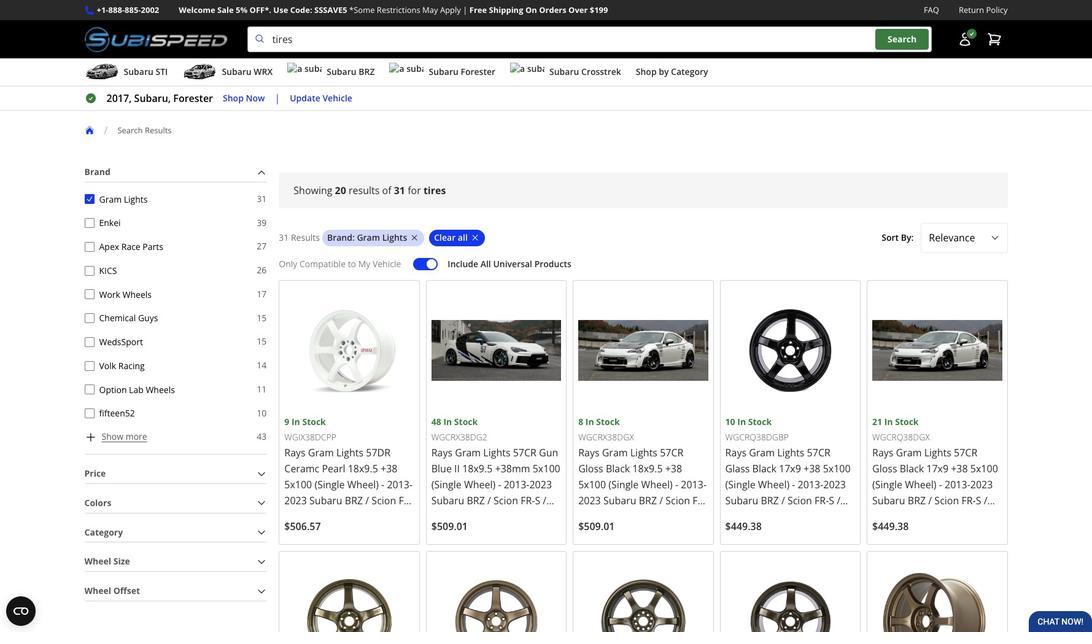 Task type: describe. For each thing, give the bounding box(es) containing it.
2023 for rays gram lights 57cr gloss black 17x9 +38 5x100 (single wheel) - 2013-2023 subaru brz / scion fr-s / toyota gr86 / 2014-2018 subaru forester
[[971, 478, 993, 491]]

apex race parts
[[99, 241, 163, 252]]

scion for rays gram lights 57cr gloss black 18x9.5 +38 5x100 (single wheel) - 2013- 2023 subaru brz / scion fr- s / toyota gr86 / 2014-2018 subaru forester
[[666, 494, 690, 507]]

update vehicle button
[[290, 91, 353, 105]]

forester inside 48 in stock wgcrx38dg2 rays gram lights 57cr gun blue ii 18x9.5 +38mm 5x100 (single wheel) - 2013-2023 subaru brz / scion fr-s / toyota gr86 / 2014-2018 subaru forester
[[467, 526, 505, 539]]

+38mm
[[495, 462, 530, 475]]

search input field
[[247, 26, 932, 52]]

subaru brz button
[[288, 61, 375, 85]]

stock for rays gram lights 57cr gloss black 18x9.5 +38 5x100 (single wheel) - 2013- 2023 subaru brz / scion fr- s / toyota gr86 / 2014-2018 subaru forester
[[597, 416, 620, 427]]

s for rays gram lights 57cr glass black 17x9 +38 5x100 (single wheel) - 2013-2023 subaru brz / scion fr-s / toyota gr86 / 2014-2018 subaru forester
[[829, 494, 835, 507]]

2023 inside 48 in stock wgcrx38dg2 rays gram lights 57cr gun blue ii 18x9.5 +38mm 5x100 (single wheel) - 2013-2023 subaru brz / scion fr-s / toyota gr86 / 2014-2018 subaru forester
[[530, 478, 552, 491]]

10 in stock wgcrq38dgbp rays gram lights 57cr glass black 17x9 +38 5x100 (single wheel) - 2013-2023 subaru brz / scion fr-s / toyota gr86 / 2014-2018 subaru forester
[[726, 416, 851, 539]]

(single for rays gram lights 57cr gloss black 17x9 +38 5x100 (single wheel) - 2013-2023 subaru brz / scion fr-s / toyota gr86 / 2014-2018 subaru forester
[[873, 478, 903, 491]]

rays gram lights 57cr bronze 18x9.5 +38 5x100 (single wheel) - 2013-2023 subaru brz / scion fr-s / toyota gr86 / 2014-2018 subaru forester image
[[432, 556, 562, 632]]

2 horizontal spatial 31
[[394, 184, 405, 197]]

2023 for rays gram lights 57cr glass black 17x9 +38 5x100 (single wheel) - 2013-2023 subaru brz / scion fr-s / toyota gr86 / 2014-2018 subaru forester
[[824, 478, 846, 491]]

kics
[[99, 265, 117, 276]]

pearl
[[322, 462, 345, 475]]

in for rays gram lights 57cr glass black 17x9 +38 5x100 (single wheel) - 2013-2023 subaru brz / scion fr-s / toyota gr86 / 2014-2018 subaru forester
[[738, 416, 746, 427]]

results
[[349, 184, 380, 197]]

gram lights 57dr almite gold 18x9.5 +38 5x100 (single wheel) - 2013-2023 subaru brz / scion fr-s / toyota gr86 / 2014-2018 subaru forester image
[[579, 556, 709, 632]]

39
[[257, 217, 267, 228]]

subaru wrx
[[222, 66, 273, 77]]

$199
[[590, 4, 608, 15]]

subaru forester button
[[390, 61, 496, 85]]

gloss for rays gram lights 57cr gloss black 17x9 +38 5x100 (single wheel) - 2013-2023 subaru brz / scion fr-s / toyota gr86 / 2014-2018 subaru forester
[[873, 462, 898, 475]]

lights right gram lights button
[[124, 193, 148, 205]]

colors button
[[84, 494, 267, 513]]

$506.57
[[285, 520, 321, 533]]

search for search results
[[118, 124, 143, 136]]

fifteen52 button
[[84, 408, 94, 418]]

2014- for rays gram lights 57dr ceramc pearl 18x9.5 +38 5x100 (single wheel) - 2013- 2023 subaru brz / scion fr- s / toyota gr86 / 2014-2018 subaru forester
[[366, 510, 391, 523]]

scion for rays gram lights 57cr gloss black 17x9 +38 5x100 (single wheel) - 2013-2023 subaru brz / scion fr-s / toyota gr86 / 2014-2018 subaru forester
[[935, 494, 960, 507]]

brz inside 48 in stock wgcrx38dg2 rays gram lights 57cr gun blue ii 18x9.5 +38mm 5x100 (single wheel) - 2013-2023 subaru brz / scion fr-s / toyota gr86 / 2014-2018 subaru forester
[[467, 494, 485, 507]]

wgcrx38dgx
[[579, 431, 634, 443]]

return policy link
[[959, 4, 1008, 17]]

vehicle inside button
[[323, 92, 353, 104]]

on
[[526, 4, 537, 15]]

enkei
[[99, 217, 121, 229]]

subaru,
[[134, 92, 171, 105]]

2013- for rays gram lights 57cr gloss black 18x9.5 +38 5x100 (single wheel) - 2013- 2023 subaru brz / scion fr- s / toyota gr86 / 2014-2018 subaru forester
[[681, 478, 707, 491]]

option lab wheels
[[99, 384, 175, 395]]

8
[[579, 416, 584, 427]]

- for rays gram lights 57cr gloss black 18x9.5 +38 5x100 (single wheel) - 2013- 2023 subaru brz / scion fr- s / toyota gr86 / 2014-2018 subaru forester
[[676, 478, 679, 491]]

2014- for rays gram lights 57cr gloss black 17x9 +38 5x100 (single wheel) - 2013-2023 subaru brz / scion fr-s / toyota gr86 / 2014-2018 subaru forester
[[940, 510, 965, 523]]

1 horizontal spatial vehicle
[[373, 258, 401, 269]]

WedsSport button
[[84, 337, 94, 347]]

use
[[274, 4, 288, 15]]

brz for rays gram lights 57cr glass black 17x9 +38 5x100 (single wheel) - 2013-2023 subaru brz / scion fr-s / toyota gr86 / 2014-2018 subaru forester
[[761, 494, 779, 507]]

subispeed logo image
[[84, 26, 228, 52]]

rays for rays gram lights 57cr gloss black 17x9 +38 5x100 (single wheel) - 2013-2023 subaru brz / scion fr-s / toyota gr86 / 2014-2018 subaru forester
[[873, 446, 894, 459]]

over
[[569, 4, 588, 15]]

parts
[[143, 241, 163, 252]]

$449.38 for rays gram lights 57cr glass black 17x9 +38 5x100 (single wheel) - 2013-2023 subaru brz / scion fr-s / toyota gr86 / 2014-2018 subaru forester
[[726, 520, 762, 533]]

clear all
[[434, 232, 468, 243]]

brz inside the subaru brz dropdown button
[[359, 66, 375, 77]]

1 vertical spatial wheels
[[146, 384, 175, 395]]

subaru sti button
[[84, 61, 168, 85]]

faq
[[924, 4, 940, 15]]

9
[[285, 416, 289, 427]]

lab
[[129, 384, 144, 395]]

shipping
[[489, 4, 524, 15]]

5x100 for rays gram lights 57cr gloss black 17x9 +38 5x100 (single wheel) - 2013-2023 subaru brz / scion fr-s / toyota gr86 / 2014-2018 subaru forester
[[971, 462, 999, 475]]

open widget image
[[6, 596, 36, 626]]

volk racing
[[99, 360, 145, 371]]

apply
[[440, 4, 461, 15]]

a subaru crosstrek thumbnail image image
[[510, 63, 545, 81]]

universal
[[493, 258, 533, 269]]

rays for rays gram lights 57cr gun blue ii 18x9.5 +38mm 5x100 (single wheel) - 2013-2023 subaru brz / scion fr-s / toyota gr86 / 2014-2018 subaru forester
[[432, 446, 453, 459]]

more
[[126, 431, 147, 442]]

forester inside 10 in stock wgcrq38dgbp rays gram lights 57cr glass black 17x9 +38 5x100 (single wheel) - 2013-2023 subaru brz / scion fr-s / toyota gr86 / 2014-2018 subaru forester
[[761, 526, 799, 539]]

gram lights 57dr bronze ii 18x9.5 +38 5x100 (single wheel) - 2013-2023 subaru brz / scion fr-s / toyota gr86 / 2014-2018 subaru forester image
[[873, 556, 1003, 632]]

14
[[257, 359, 267, 371]]

all
[[458, 232, 468, 243]]

gram for rays gram lights 57cr gun blue ii 18x9.5 +38mm 5x100 (single wheel) - 2013-2023 subaru brz / scion fr-s / toyota gr86 / 2014-2018 subaru forester
[[455, 446, 481, 459]]

57cr for rays gram lights 57cr gun blue ii 18x9.5 +38mm 5x100 (single wheel) - 2013-2023 subaru brz / scion fr-s / toyota gr86 / 2014-2018 subaru forester
[[513, 446, 537, 459]]

Chemical Guys button
[[84, 313, 94, 323]]

gr86 inside 48 in stock wgcrx38dg2 rays gram lights 57cr gun blue ii 18x9.5 +38mm 5x100 (single wheel) - 2013-2023 subaru brz / scion fr-s / toyota gr86 / 2014-2018 subaru forester
[[465, 510, 490, 523]]

brand button
[[84, 163, 267, 182]]

restrictions
[[377, 4, 421, 15]]

fr- for rays gram lights 57dr ceramc pearl 18x9.5 +38 5x100 (single wheel) - 2013- 2023 subaru brz / scion fr- s / toyota gr86 / 2014-2018 subaru forester
[[399, 494, 413, 507]]

2014- for rays gram lights 57cr glass black 17x9 +38 5x100 (single wheel) - 2013-2023 subaru brz / scion fr-s / toyota gr86 / 2014-2018 subaru forester
[[793, 510, 818, 523]]

wgcrq38dgx
[[873, 431, 930, 443]]

race
[[121, 241, 140, 252]]

in for rays gram lights 57cr gloss black 17x9 +38 5x100 (single wheel) - 2013-2023 subaru brz / scion fr-s / toyota gr86 / 2014-2018 subaru forester
[[885, 416, 893, 427]]

in for rays gram lights 57dr ceramc pearl 18x9.5 +38 5x100 (single wheel) - 2013- 2023 subaru brz / scion fr- s / toyota gr86 / 2014-2018 subaru forester
[[292, 416, 300, 427]]

clear
[[434, 232, 456, 243]]

shop by category button
[[636, 61, 709, 85]]

57dr
[[366, 446, 391, 459]]

wgcrx38dg2
[[432, 431, 488, 443]]

0 vertical spatial wheels
[[123, 288, 152, 300]]

category
[[671, 66, 709, 77]]

gun
[[539, 446, 559, 459]]

+38 for rays gram lights 57cr gloss black 18x9.5 +38 5x100 (single wheel) - 2013- 2023 subaru brz / scion fr- s / toyota gr86 / 2014-2018 subaru forester
[[666, 462, 682, 475]]

brz for rays gram lights 57dr ceramc pearl 18x9.5 +38 5x100 (single wheel) - 2013- 2023 subaru brz / scion fr- s / toyota gr86 / 2014-2018 subaru forester
[[345, 494, 363, 507]]

21
[[873, 416, 883, 427]]

rays gram lights 57cr almite gold 17x9 +38 5x100 (single wheel) - 2013-2023 subaru brz / scion fr-s / toyota gr86 / 2014-2018 subaru forester image
[[726, 556, 856, 632]]

forester inside 8 in stock wgcrx38dgx rays gram lights 57cr gloss black 18x9.5 +38 5x100 (single wheel) - 2013- 2023 subaru brz / scion fr- s / toyota gr86 / 2014-2018 subaru forester
[[614, 526, 652, 539]]

2014- inside 48 in stock wgcrx38dg2 rays gram lights 57cr gun blue ii 18x9.5 +38mm 5x100 (single wheel) - 2013-2023 subaru brz / scion fr-s / toyota gr86 / 2014-2018 subaru forester
[[498, 510, 524, 523]]

15 for chemical guys
[[257, 312, 267, 323]]

57cr for rays gram lights 57cr gloss black 18x9.5 +38 5x100 (single wheel) - 2013- 2023 subaru brz / scion fr- s / toyota gr86 / 2014-2018 subaru forester
[[660, 446, 684, 459]]

black for rays gram lights 57cr glass black 17x9 +38 5x100 (single wheel) - 2013-2023 subaru brz / scion fr-s / toyota gr86 / 2014-2018 subaru forester
[[753, 462, 777, 475]]

+38 for rays gram lights 57cr glass black 17x9 +38 5x100 (single wheel) - 2013-2023 subaru brz / scion fr-s / toyota gr86 / 2014-2018 subaru forester
[[804, 462, 821, 475]]

volk
[[99, 360, 116, 371]]

show more
[[102, 431, 147, 442]]

(single for rays gram lights 57dr ceramc pearl 18x9.5 +38 5x100 (single wheel) - 2013- 2023 subaru brz / scion fr- s / toyota gr86 / 2014-2018 subaru forester
[[315, 478, 345, 491]]

subaru forester
[[429, 66, 496, 77]]

wrx
[[254, 66, 273, 77]]

48
[[432, 416, 441, 427]]

shop by category
[[636, 66, 709, 77]]

in for rays gram lights 57cr gun blue ii 18x9.5 +38mm 5x100 (single wheel) - 2013-2023 subaru brz / scion fr-s / toyota gr86 / 2014-2018 subaru forester
[[444, 416, 452, 427]]

Option Lab Wheels button
[[84, 385, 94, 394]]

fr- inside 48 in stock wgcrx38dg2 rays gram lights 57cr gun blue ii 18x9.5 +38mm 5x100 (single wheel) - 2013-2023 subaru brz / scion fr-s / toyota gr86 / 2014-2018 subaru forester
[[521, 494, 535, 507]]

2002
[[141, 4, 159, 15]]

2023 for rays gram lights 57dr ceramc pearl 18x9.5 +38 5x100 (single wheel) - 2013- 2023 subaru brz / scion fr- s / toyota gr86 / 2014-2018 subaru forester
[[285, 494, 307, 507]]

5x100 inside 48 in stock wgcrx38dg2 rays gram lights 57cr gun blue ii 18x9.5 +38mm 5x100 (single wheel) - 2013-2023 subaru brz / scion fr-s / toyota gr86 / 2014-2018 subaru forester
[[533, 462, 561, 475]]

policy
[[987, 4, 1008, 15]]

shop for shop now
[[223, 92, 244, 104]]

include all universal products
[[448, 258, 572, 269]]

brand : gram lights
[[327, 232, 407, 243]]

subaru sti
[[124, 66, 168, 77]]

forester inside "9 in stock wgix38dcpp rays gram lights 57dr ceramc pearl 18x9.5 +38 5x100 (single wheel) - 2013- 2023 subaru brz / scion fr- s / toyota gr86 / 2014-2018 subaru forester"
[[320, 526, 358, 539]]

wheel) for rays gram lights 57dr ceramc pearl 18x9.5 +38 5x100 (single wheel) - 2013- 2023 subaru brz / scion fr- s / toyota gr86 / 2014-2018 subaru forester
[[347, 478, 379, 491]]

fr- for rays gram lights 57cr gloss black 18x9.5 +38 5x100 (single wheel) - 2013- 2023 subaru brz / scion fr- s / toyota gr86 / 2014-2018 subaru forester
[[693, 494, 707, 507]]

888-
[[108, 4, 125, 15]]

+1-888-885-2002 link
[[97, 4, 159, 17]]

guys
[[138, 312, 158, 324]]

+1-
[[97, 4, 108, 15]]

black for rays gram lights 57cr gloss black 17x9 +38 5x100 (single wheel) - 2013-2023 subaru brz / scion fr-s / toyota gr86 / 2014-2018 subaru forester
[[900, 462, 924, 475]]

21 in stock wgcrq38dgx rays gram lights 57cr gloss black 17x9 +38 5x100 (single wheel) - 2013-2023 subaru brz / scion fr-s / toyota gr86 / 2014-2018 subaru forester
[[873, 416, 999, 539]]

11
[[257, 383, 267, 395]]

27
[[257, 240, 267, 252]]

s for rays gram lights 57cr gloss black 17x9 +38 5x100 (single wheel) - 2013-2023 subaru brz / scion fr-s / toyota gr86 / 2014-2018 subaru forester
[[976, 494, 982, 507]]

2013- for rays gram lights 57cr gloss black 17x9 +38 5x100 (single wheel) - 2013-2023 subaru brz / scion fr-s / toyota gr86 / 2014-2018 subaru forester
[[945, 478, 971, 491]]

sort
[[882, 232, 899, 243]]

code:
[[290, 4, 312, 15]]

show more button
[[84, 430, 147, 444]]

KICS button
[[84, 266, 94, 275]]

- for rays gram lights 57dr ceramc pearl 18x9.5 +38 5x100 (single wheel) - 2013- 2023 subaru brz / scion fr- s / toyota gr86 / 2014-2018 subaru forester
[[381, 478, 385, 491]]

toyota for rays gram lights 57cr gloss black 17x9 +38 5x100 (single wheel) - 2013-2023 subaru brz / scion fr-s / toyota gr86 / 2014-2018 subaru forester
[[873, 510, 904, 523]]

- inside 48 in stock wgcrx38dg2 rays gram lights 57cr gun blue ii 18x9.5 +38mm 5x100 (single wheel) - 2013-2023 subaru brz / scion fr-s / toyota gr86 / 2014-2018 subaru forester
[[498, 478, 502, 491]]

5x100 for rays gram lights 57cr gloss black 18x9.5 +38 5x100 (single wheel) - 2013- 2023 subaru brz / scion fr- s / toyota gr86 / 2014-2018 subaru forester
[[579, 478, 606, 491]]

size
[[113, 555, 130, 567]]

lights for rays gram lights 57cr gloss black 17x9 +38 5x100 (single wheel) - 2013-2023 subaru brz / scion fr-s / toyota gr86 / 2014-2018 subaru forester
[[925, 446, 952, 459]]

- for rays gram lights 57cr glass black 17x9 +38 5x100 (single wheel) - 2013-2023 subaru brz / scion fr-s / toyota gr86 / 2014-2018 subaru forester
[[793, 478, 796, 491]]

15 for wedssport
[[257, 336, 267, 347]]

57cr for rays gram lights 57cr glass black 17x9 +38 5x100 (single wheel) - 2013-2023 subaru brz / scion fr-s / toyota gr86 / 2014-2018 subaru forester
[[807, 446, 831, 459]]

rays gram lights 57cr gloss black 18x9.5 +38 5x100 (single wheel) - 2013-2023 subaru brz / scion fr-s / toyota gr86 / 2014-2018 subaru forester image
[[579, 285, 709, 415]]

forester inside dropdown button
[[461, 66, 496, 77]]

lights for rays gram lights 57cr gloss black 18x9.5 +38 5x100 (single wheel) - 2013- 2023 subaru brz / scion fr- s / toyota gr86 / 2014-2018 subaru forester
[[631, 446, 658, 459]]

$509.01 for subaru
[[432, 520, 468, 533]]

search results link
[[118, 124, 182, 136]]

stock for rays gram lights 57dr ceramc pearl 18x9.5 +38 5x100 (single wheel) - 2013- 2023 subaru brz / scion fr- s / toyota gr86 / 2014-2018 subaru forester
[[302, 416, 326, 427]]

shop for shop by category
[[636, 66, 657, 77]]

category button
[[84, 523, 267, 542]]

Work Wheels button
[[84, 289, 94, 299]]

a subaru sti thumbnail image image
[[84, 63, 119, 81]]

18x9.5 for gloss
[[633, 462, 663, 475]]

compatible
[[300, 258, 346, 269]]

a subaru brz thumbnail image image
[[288, 63, 322, 81]]

5%
[[236, 4, 248, 15]]



Task type: vqa. For each thing, say whether or not it's contained in the screenshot.
the top |
yes



Task type: locate. For each thing, give the bounding box(es) containing it.
5x100 inside 8 in stock wgcrx38dgx rays gram lights 57cr gloss black 18x9.5 +38 5x100 (single wheel) - 2013- 2023 subaru brz / scion fr- s / toyota gr86 / 2014-2018 subaru forester
[[579, 478, 606, 491]]

2 wheel from the top
[[84, 585, 111, 596]]

2014- inside 8 in stock wgcrx38dgx rays gram lights 57cr gloss black 18x9.5 +38 5x100 (single wheel) - 2013- 2023 subaru brz / scion fr- s / toyota gr86 / 2014-2018 subaru forester
[[660, 510, 685, 523]]

rays inside 10 in stock wgcrq38dgbp rays gram lights 57cr glass black 17x9 +38 5x100 (single wheel) - 2013-2023 subaru brz / scion fr-s / toyota gr86 / 2014-2018 subaru forester
[[726, 446, 747, 459]]

select... image
[[990, 233, 1000, 243]]

wheel size button
[[84, 552, 267, 571]]

1 horizontal spatial 17x9
[[927, 462, 949, 475]]

only
[[279, 258, 297, 269]]

3 (single from the left
[[609, 478, 639, 491]]

search
[[888, 33, 917, 45], [118, 124, 143, 136]]

gr86 inside 21 in stock wgcrq38dgx rays gram lights 57cr gloss black 17x9 +38 5x100 (single wheel) - 2013-2023 subaru brz / scion fr-s / toyota gr86 / 2014-2018 subaru forester
[[907, 510, 931, 523]]

gram down wgix38dcpp
[[308, 446, 334, 459]]

gram down wgcrx38dgx
[[602, 446, 628, 459]]

gr86 inside 8 in stock wgcrx38dgx rays gram lights 57cr gloss black 18x9.5 +38 5x100 (single wheel) - 2013- 2023 subaru brz / scion fr- s / toyota gr86 / 2014-2018 subaru forester
[[626, 510, 651, 523]]

31 up 39 on the left top
[[257, 193, 267, 204]]

black down wgcrx38dgx
[[606, 462, 630, 475]]

1 horizontal spatial 18x9.5
[[463, 462, 493, 475]]

scion inside 48 in stock wgcrx38dg2 rays gram lights 57cr gun blue ii 18x9.5 +38mm 5x100 (single wheel) - 2013-2023 subaru brz / scion fr-s / toyota gr86 / 2014-2018 subaru forester
[[494, 494, 518, 507]]

0 horizontal spatial search
[[118, 124, 143, 136]]

10 for 10
[[257, 407, 267, 419]]

rays up "blue"
[[432, 446, 453, 459]]

stock up the wgcrq38dgbp
[[749, 416, 772, 427]]

4 2018 from the left
[[818, 510, 841, 523]]

wheel for wheel size
[[84, 555, 111, 567]]

1 15 from the top
[[257, 312, 267, 323]]

rays gram lights 57cr almite gold 18x9.5 +38mm 5x100 (single wheel) - 2013-2023 subaru brz / scion fr-s / toyota gr86 / 2014-2018 subaru forester image
[[285, 556, 414, 632]]

only compatible to my vehicle
[[279, 258, 401, 269]]

3 +38 from the left
[[804, 462, 821, 475]]

Enkei button
[[84, 218, 94, 228]]

lights for rays gram lights 57dr ceramc pearl 18x9.5 +38 5x100 (single wheel) - 2013- 2023 subaru brz / scion fr- s / toyota gr86 / 2014-2018 subaru forester
[[337, 446, 364, 459]]

*some restrictions may apply | free shipping on orders over $199
[[350, 4, 608, 15]]

5x100 inside 10 in stock wgcrq38dgbp rays gram lights 57cr glass black 17x9 +38 5x100 (single wheel) - 2013-2023 subaru brz / scion fr-s / toyota gr86 / 2014-2018 subaru forester
[[823, 462, 851, 475]]

search button
[[876, 29, 929, 50]]

toyota for rays gram lights 57dr ceramc pearl 18x9.5 +38 5x100 (single wheel) - 2013- 2023 subaru brz / scion fr- s / toyota gr86 / 2014-2018 subaru forester
[[299, 510, 330, 523]]

0 vertical spatial search
[[888, 33, 917, 45]]

2018 inside "9 in stock wgix38dcpp rays gram lights 57dr ceramc pearl 18x9.5 +38 5x100 (single wheel) - 2013- 2023 subaru brz / scion fr- s / toyota gr86 / 2014-2018 subaru forester"
[[391, 510, 414, 523]]

5 stock from the left
[[896, 416, 919, 427]]

wheel offset
[[84, 585, 140, 596]]

5 2018 from the left
[[965, 510, 988, 523]]

1 wheel from the top
[[84, 555, 111, 567]]

offset
[[113, 585, 140, 596]]

20
[[335, 184, 346, 197]]

lights inside 10 in stock wgcrq38dgbp rays gram lights 57cr glass black 17x9 +38 5x100 (single wheel) - 2013-2023 subaru brz / scion fr-s / toyota gr86 / 2014-2018 subaru forester
[[778, 446, 805, 459]]

2018 for rays gram lights 57dr ceramc pearl 18x9.5 +38 5x100 (single wheel) - 2013- 2023 subaru brz / scion fr- s / toyota gr86 / 2014-2018 subaru forester
[[391, 510, 414, 523]]

in right 21
[[885, 416, 893, 427]]

in inside 10 in stock wgcrq38dgbp rays gram lights 57cr glass black 17x9 +38 5x100 (single wheel) - 2013-2023 subaru brz / scion fr-s / toyota gr86 / 2014-2018 subaru forester
[[738, 416, 746, 427]]

may
[[423, 4, 438, 15]]

subaru wrx button
[[183, 61, 273, 85]]

shop now
[[223, 92, 265, 104]]

4 2014- from the left
[[793, 510, 818, 523]]

brand for brand : gram lights
[[327, 232, 353, 243]]

+38 inside "9 in stock wgix38dcpp rays gram lights 57dr ceramc pearl 18x9.5 +38 5x100 (single wheel) - 2013- 2023 subaru brz / scion fr- s / toyota gr86 / 2014-2018 subaru forester"
[[381, 462, 398, 475]]

brz inside 8 in stock wgcrx38dgx rays gram lights 57cr gloss black 18x9.5 +38 5x100 (single wheel) - 2013- 2023 subaru brz / scion fr- s / toyota gr86 / 2014-2018 subaru forester
[[639, 494, 657, 507]]

| right now
[[275, 92, 280, 105]]

toyota inside "9 in stock wgix38dcpp rays gram lights 57dr ceramc pearl 18x9.5 +38 5x100 (single wheel) - 2013- 2023 subaru brz / scion fr- s / toyota gr86 / 2014-2018 subaru forester"
[[299, 510, 330, 523]]

1 gloss from the left
[[579, 462, 604, 475]]

2 gr86 from the left
[[465, 510, 490, 523]]

glass
[[726, 462, 750, 475]]

stock inside 21 in stock wgcrq38dgx rays gram lights 57cr gloss black 17x9 +38 5x100 (single wheel) - 2013-2023 subaru brz / scion fr-s / toyota gr86 / 2014-2018 subaru forester
[[896, 416, 919, 427]]

black inside 21 in stock wgcrq38dgx rays gram lights 57cr gloss black 17x9 +38 5x100 (single wheel) - 2013-2023 subaru brz / scion fr-s / toyota gr86 / 2014-2018 subaru forester
[[900, 462, 924, 475]]

sssave5
[[315, 4, 347, 15]]

rays up 'glass'
[[726, 446, 747, 459]]

1 vertical spatial 15
[[257, 336, 267, 347]]

rays down wgcrq38dgx
[[873, 446, 894, 459]]

brz inside "9 in stock wgix38dcpp rays gram lights 57dr ceramc pearl 18x9.5 +38 5x100 (single wheel) - 2013- 2023 subaru brz / scion fr- s / toyota gr86 / 2014-2018 subaru forester"
[[345, 494, 363, 507]]

tires
[[424, 184, 446, 197]]

17x9 down wgcrq38dgx
[[927, 462, 949, 475]]

1 $509.01 from the left
[[432, 520, 468, 533]]

1 fr- from the left
[[399, 494, 413, 507]]

2013- for rays gram lights 57cr glass black 17x9 +38 5x100 (single wheel) - 2013-2023 subaru brz / scion fr-s / toyota gr86 / 2014-2018 subaru forester
[[798, 478, 824, 491]]

+38 for rays gram lights 57cr gloss black 17x9 +38 5x100 (single wheel) - 2013-2023 subaru brz / scion fr-s / toyota gr86 / 2014-2018 subaru forester
[[952, 462, 968, 475]]

sale
[[217, 4, 234, 15]]

2 +38 from the left
[[666, 462, 682, 475]]

toyota
[[299, 510, 330, 523], [432, 510, 463, 523], [593, 510, 624, 523], [726, 510, 757, 523], [873, 510, 904, 523]]

free
[[470, 4, 487, 15]]

5x100 for rays gram lights 57dr ceramc pearl 18x9.5 +38 5x100 (single wheel) - 2013- 2023 subaru brz / scion fr- s / toyota gr86 / 2014-2018 subaru forester
[[285, 478, 312, 491]]

2 stock from the left
[[454, 416, 478, 427]]

stock for rays gram lights 57cr gun blue ii 18x9.5 +38mm 5x100 (single wheel) - 2013-2023 subaru brz / scion fr-s / toyota gr86 / 2014-2018 subaru forester
[[454, 416, 478, 427]]

gr86 for rays gram lights 57cr gloss black 18x9.5 +38 5x100 (single wheel) - 2013- 2023 subaru brz / scion fr- s / toyota gr86 / 2014-2018 subaru forester
[[626, 510, 651, 523]]

(single inside "9 in stock wgix38dcpp rays gram lights 57dr ceramc pearl 18x9.5 +38 5x100 (single wheel) - 2013- 2023 subaru brz / scion fr- s / toyota gr86 / 2014-2018 subaru forester"
[[315, 478, 345, 491]]

2023 inside 8 in stock wgcrx38dgx rays gram lights 57cr gloss black 18x9.5 +38 5x100 (single wheel) - 2013- 2023 subaru brz / scion fr- s / toyota gr86 / 2014-2018 subaru forester
[[579, 494, 601, 507]]

31 for 31
[[257, 193, 267, 204]]

2013- inside 8 in stock wgcrx38dgx rays gram lights 57cr gloss black 18x9.5 +38 5x100 (single wheel) - 2013- 2023 subaru brz / scion fr- s / toyota gr86 / 2014-2018 subaru forester
[[681, 478, 707, 491]]

toyota inside 8 in stock wgcrx38dgx rays gram lights 57cr gloss black 18x9.5 +38 5x100 (single wheel) - 2013- 2023 subaru brz / scion fr- s / toyota gr86 / 2014-2018 subaru forester
[[593, 510, 624, 523]]

+1-888-885-2002
[[97, 4, 159, 15]]

0 horizontal spatial $449.38
[[726, 520, 762, 533]]

scion for rays gram lights 57cr glass black 17x9 +38 5x100 (single wheel) - 2013-2023 subaru brz / scion fr-s / toyota gr86 / 2014-2018 subaru forester
[[788, 494, 813, 507]]

gram for rays gram lights 57cr gloss black 17x9 +38 5x100 (single wheel) - 2013-2023 subaru brz / scion fr-s / toyota gr86 / 2014-2018 subaru forester
[[897, 446, 922, 459]]

welcome
[[179, 4, 215, 15]]

0 vertical spatial |
[[463, 4, 468, 15]]

wheels up 'chemical guys'
[[123, 288, 152, 300]]

Volk Racing button
[[84, 361, 94, 371]]

26
[[257, 264, 267, 276]]

shop left now
[[223, 92, 244, 104]]

31 right of on the left top
[[394, 184, 405, 197]]

wheel size
[[84, 555, 130, 567]]

10 up 43
[[257, 407, 267, 419]]

black right 'glass'
[[753, 462, 777, 475]]

wgix38dcpp
[[285, 431, 337, 443]]

5 toyota from the left
[[873, 510, 904, 523]]

wgcrq38dgbp
[[726, 431, 789, 443]]

wheels right lab
[[146, 384, 175, 395]]

2013- inside 10 in stock wgcrq38dgbp rays gram lights 57cr glass black 17x9 +38 5x100 (single wheel) - 2013-2023 subaru brz / scion fr-s / toyota gr86 / 2014-2018 subaru forester
[[798, 478, 824, 491]]

(single down "blue"
[[432, 478, 462, 491]]

by
[[659, 66, 669, 77]]

1 horizontal spatial 10
[[726, 416, 736, 427]]

4 scion from the left
[[788, 494, 813, 507]]

5x100 inside 21 in stock wgcrq38dgx rays gram lights 57cr gloss black 17x9 +38 5x100 (single wheel) - 2013-2023 subaru brz / scion fr-s / toyota gr86 / 2014-2018 subaru forester
[[971, 462, 999, 475]]

scion inside 21 in stock wgcrq38dgx rays gram lights 57cr gloss black 17x9 +38 5x100 (single wheel) - 2013-2023 subaru brz / scion fr-s / toyota gr86 / 2014-2018 subaru forester
[[935, 494, 960, 507]]

gr86 inside "9 in stock wgix38dcpp rays gram lights 57dr ceramc pearl 18x9.5 +38 5x100 (single wheel) - 2013- 2023 subaru brz / scion fr- s / toyota gr86 / 2014-2018 subaru forester"
[[332, 510, 357, 523]]

rays inside 21 in stock wgcrq38dgx rays gram lights 57cr gloss black 17x9 +38 5x100 (single wheel) - 2013-2023 subaru brz / scion fr-s / toyota gr86 / 2014-2018 subaru forester
[[873, 446, 894, 459]]

option
[[99, 384, 127, 395]]

4 toyota from the left
[[726, 510, 757, 523]]

0 horizontal spatial results
[[145, 124, 172, 136]]

gloss inside 8 in stock wgcrx38dgx rays gram lights 57cr gloss black 18x9.5 +38 5x100 (single wheel) - 2013- 2023 subaru brz / scion fr- s / toyota gr86 / 2014-2018 subaru forester
[[579, 462, 604, 475]]

3 wheel) from the left
[[642, 478, 673, 491]]

gram inside 21 in stock wgcrq38dgx rays gram lights 57cr gloss black 17x9 +38 5x100 (single wheel) - 2013-2023 subaru brz / scion fr-s / toyota gr86 / 2014-2018 subaru forester
[[897, 446, 922, 459]]

stock
[[302, 416, 326, 427], [454, 416, 478, 427], [597, 416, 620, 427], [749, 416, 772, 427], [896, 416, 919, 427]]

shop
[[636, 66, 657, 77], [223, 92, 244, 104]]

brz
[[359, 66, 375, 77], [345, 494, 363, 507], [467, 494, 485, 507], [639, 494, 657, 507], [761, 494, 779, 507], [908, 494, 926, 507]]

1 horizontal spatial search
[[888, 33, 917, 45]]

1 horizontal spatial gloss
[[873, 462, 898, 475]]

18x9.5 down 57dr
[[348, 462, 378, 475]]

wheel for wheel offset
[[84, 585, 111, 596]]

search results
[[118, 124, 172, 136]]

1 horizontal spatial black
[[753, 462, 777, 475]]

2013- for rays gram lights 57dr ceramc pearl 18x9.5 +38 5x100 (single wheel) - 2013- 2023 subaru brz / scion fr- s / toyota gr86 / 2014-2018 subaru forester
[[387, 478, 413, 491]]

1 black from the left
[[606, 462, 630, 475]]

gram right gram lights button
[[99, 193, 122, 205]]

s
[[535, 494, 541, 507], [829, 494, 835, 507], [976, 494, 982, 507], [285, 510, 290, 523], [579, 510, 584, 523]]

0 horizontal spatial vehicle
[[323, 92, 353, 104]]

wheel) inside 10 in stock wgcrq38dgbp rays gram lights 57cr glass black 17x9 +38 5x100 (single wheel) - 2013-2023 subaru brz / scion fr-s / toyota gr86 / 2014-2018 subaru forester
[[758, 478, 790, 491]]

18x9.5 right ii
[[463, 462, 493, 475]]

4 in from the left
[[738, 416, 746, 427]]

5x100 for rays gram lights 57cr glass black 17x9 +38 5x100 (single wheel) - 2013-2023 subaru brz / scion fr-s / toyota gr86 / 2014-2018 subaru forester
[[823, 462, 851, 475]]

2013-
[[387, 478, 413, 491], [504, 478, 530, 491], [681, 478, 707, 491], [798, 478, 824, 491], [945, 478, 971, 491]]

3 toyota from the left
[[593, 510, 624, 523]]

2 in from the left
[[444, 416, 452, 427]]

- inside 8 in stock wgcrx38dgx rays gram lights 57cr gloss black 18x9.5 +38 5x100 (single wheel) - 2013- 2023 subaru brz / scion fr- s / toyota gr86 / 2014-2018 subaru forester
[[676, 478, 679, 491]]

3 2013- from the left
[[681, 478, 707, 491]]

stock up wgix38dcpp
[[302, 416, 326, 427]]

all
[[481, 258, 491, 269]]

gr86 for rays gram lights 57cr gloss black 17x9 +38 5x100 (single wheel) - 2013-2023 subaru brz / scion fr-s / toyota gr86 / 2014-2018 subaru forester
[[907, 510, 931, 523]]

chemical
[[99, 312, 136, 324]]

2013- inside 48 in stock wgcrx38dg2 rays gram lights 57cr gun blue ii 18x9.5 +38mm 5x100 (single wheel) - 2013-2023 subaru brz / scion fr-s / toyota gr86 / 2014-2018 subaru forester
[[504, 478, 530, 491]]

3 in from the left
[[586, 416, 594, 427]]

2 fr- from the left
[[521, 494, 535, 507]]

1 +38 from the left
[[381, 462, 398, 475]]

lights down wgcrx38dgx
[[631, 446, 658, 459]]

1 vertical spatial |
[[275, 92, 280, 105]]

wheel) inside 21 in stock wgcrq38dgx rays gram lights 57cr gloss black 17x9 +38 5x100 (single wheel) - 2013-2023 subaru brz / scion fr-s / toyota gr86 / 2014-2018 subaru forester
[[906, 478, 937, 491]]

2 $509.01 from the left
[[579, 520, 615, 533]]

4 fr- from the left
[[815, 494, 829, 507]]

2 horizontal spatial 18x9.5
[[633, 462, 663, 475]]

gloss down wgcrq38dgx
[[873, 462, 898, 475]]

Select... button
[[921, 223, 1008, 253]]

2023 inside 10 in stock wgcrq38dgbp rays gram lights 57cr glass black 17x9 +38 5x100 (single wheel) - 2013-2023 subaru brz / scion fr-s / toyota gr86 / 2014-2018 subaru forester
[[824, 478, 846, 491]]

2018 inside 10 in stock wgcrq38dgbp rays gram lights 57cr glass black 17x9 +38 5x100 (single wheel) - 2013-2023 subaru brz / scion fr-s / toyota gr86 / 2014-2018 subaru forester
[[818, 510, 841, 523]]

3 scion from the left
[[666, 494, 690, 507]]

3 18x9.5 from the left
[[633, 462, 663, 475]]

now
[[246, 92, 265, 104]]

17
[[257, 288, 267, 300]]

(single down wgcrx38dgx
[[609, 478, 639, 491]]

subaru crosstrek
[[550, 66, 621, 77]]

17x9 for gloss
[[927, 462, 949, 475]]

0 horizontal spatial |
[[275, 92, 280, 105]]

results for search results
[[145, 124, 172, 136]]

rays gram lights 57cr glass black 17x9 +38 5x100 (single wheel) - 2013-2023 subaru brz / scion fr-s / toyota gr86 / 2014-2018 subaru forester image
[[726, 285, 856, 415]]

1 vertical spatial results
[[291, 232, 320, 243]]

gram for rays gram lights 57cr gloss black 18x9.5 +38 5x100 (single wheel) - 2013- 2023 subaru brz / scion fr- s / toyota gr86 / 2014-2018 subaru forester
[[602, 446, 628, 459]]

3 - from the left
[[676, 478, 679, 491]]

(single inside 8 in stock wgcrx38dgx rays gram lights 57cr gloss black 18x9.5 +38 5x100 (single wheel) - 2013- 2023 subaru brz / scion fr- s / toyota gr86 / 2014-2018 subaru forester
[[609, 478, 639, 491]]

2014- for rays gram lights 57cr gloss black 18x9.5 +38 5x100 (single wheel) - 2013- 2023 subaru brz / scion fr- s / toyota gr86 / 2014-2018 subaru forester
[[660, 510, 685, 523]]

wheel inside wheel size dropdown button
[[84, 555, 111, 567]]

2 toyota from the left
[[432, 510, 463, 523]]

results for 31 results
[[291, 232, 320, 243]]

lights up pearl
[[337, 446, 364, 459]]

rays inside "9 in stock wgix38dcpp rays gram lights 57dr ceramc pearl 18x9.5 +38 5x100 (single wheel) - 2013- 2023 subaru brz / scion fr- s / toyota gr86 / 2014-2018 subaru forester"
[[285, 446, 306, 459]]

sti
[[156, 66, 168, 77]]

1 2013- from the left
[[387, 478, 413, 491]]

results up compatible
[[291, 232, 320, 243]]

2 horizontal spatial black
[[900, 462, 924, 475]]

57cr
[[513, 446, 537, 459], [660, 446, 684, 459], [807, 446, 831, 459], [955, 446, 978, 459]]

rays for rays gram lights 57dr ceramc pearl 18x9.5 +38 5x100 (single wheel) - 2013- 2023 subaru brz / scion fr- s / toyota gr86 / 2014-2018 subaru forester
[[285, 446, 306, 459]]

lights down the wgcrq38dgbp
[[778, 446, 805, 459]]

1 2018 from the left
[[391, 510, 414, 523]]

in right 8
[[586, 416, 594, 427]]

3 fr- from the left
[[693, 494, 707, 507]]

4 gr86 from the left
[[759, 510, 784, 523]]

in inside 21 in stock wgcrq38dgx rays gram lights 57cr gloss black 17x9 +38 5x100 (single wheel) - 2013-2023 subaru brz / scion fr-s / toyota gr86 / 2014-2018 subaru forester
[[885, 416, 893, 427]]

18x9.5 for ceramc
[[348, 462, 378, 475]]

2 57cr from the left
[[660, 446, 684, 459]]

1 rays from the left
[[285, 446, 306, 459]]

in inside 48 in stock wgcrx38dg2 rays gram lights 57cr gun blue ii 18x9.5 +38mm 5x100 (single wheel) - 2013-2023 subaru brz / scion fr-s / toyota gr86 / 2014-2018 subaru forester
[[444, 416, 452, 427]]

17x9 inside 21 in stock wgcrq38dgx rays gram lights 57cr gloss black 17x9 +38 5x100 (single wheel) - 2013-2023 subaru brz / scion fr-s / toyota gr86 / 2014-2018 subaru forester
[[927, 462, 949, 475]]

2023
[[530, 478, 552, 491], [824, 478, 846, 491], [971, 478, 993, 491], [285, 494, 307, 507], [579, 494, 601, 507]]

fr- inside 21 in stock wgcrq38dgx rays gram lights 57cr gloss black 17x9 +38 5x100 (single wheel) - 2013-2023 subaru brz / scion fr-s / toyota gr86 / 2014-2018 subaru forester
[[962, 494, 976, 507]]

gloss down wgcrx38dgx
[[579, 462, 604, 475]]

s inside 48 in stock wgcrx38dg2 rays gram lights 57cr gun blue ii 18x9.5 +38mm 5x100 (single wheel) - 2013-2023 subaru brz / scion fr-s / toyota gr86 / 2014-2018 subaru forester
[[535, 494, 541, 507]]

5 2013- from the left
[[945, 478, 971, 491]]

wheel left "size"
[[84, 555, 111, 567]]

2 18x9.5 from the left
[[463, 462, 493, 475]]

(single down pearl
[[315, 478, 345, 491]]

include
[[448, 258, 479, 269]]

57cr for rays gram lights 57cr gloss black 17x9 +38 5x100 (single wheel) - 2013-2023 subaru brz / scion fr-s / toyota gr86 / 2014-2018 subaru forester
[[955, 446, 978, 459]]

43
[[257, 431, 267, 442]]

0 vertical spatial shop
[[636, 66, 657, 77]]

885-
[[125, 4, 141, 15]]

a subaru forester thumbnail image image
[[390, 63, 424, 81]]

stock for rays gram lights 57cr glass black 17x9 +38 5x100 (single wheel) - 2013-2023 subaru brz / scion fr-s / toyota gr86 / 2014-2018 subaru forester
[[749, 416, 772, 427]]

10
[[257, 407, 267, 419], [726, 416, 736, 427]]

2 gloss from the left
[[873, 462, 898, 475]]

gram right :
[[357, 232, 380, 243]]

4 wheel) from the left
[[758, 478, 790, 491]]

gram down the wgcrq38dgbp
[[749, 446, 775, 459]]

1 $449.38 from the left
[[726, 520, 762, 533]]

4 stock from the left
[[749, 416, 772, 427]]

lights for rays gram lights 57cr gun blue ii 18x9.5 +38mm 5x100 (single wheel) - 2013-2023 subaru brz / scion fr-s / toyota gr86 / 2014-2018 subaru forester
[[484, 446, 511, 459]]

gram inside "9 in stock wgix38dcpp rays gram lights 57dr ceramc pearl 18x9.5 +38 5x100 (single wheel) - 2013- 2023 subaru brz / scion fr- s / toyota gr86 / 2014-2018 subaru forester"
[[308, 446, 334, 459]]

0 horizontal spatial 31
[[257, 193, 267, 204]]

toyota inside 21 in stock wgcrq38dgx rays gram lights 57cr gloss black 17x9 +38 5x100 (single wheel) - 2013-2023 subaru brz / scion fr-s / toyota gr86 / 2014-2018 subaru forester
[[873, 510, 904, 523]]

57cr inside 8 in stock wgcrx38dgx rays gram lights 57cr gloss black 18x9.5 +38 5x100 (single wheel) - 2013- 2023 subaru brz / scion fr- s / toyota gr86 / 2014-2018 subaru forester
[[660, 446, 684, 459]]

(single for rays gram lights 57cr glass black 17x9 +38 5x100 (single wheel) - 2013-2023 subaru brz / scion fr-s / toyota gr86 / 2014-2018 subaru forester
[[726, 478, 756, 491]]

2 $449.38 from the left
[[873, 520, 909, 533]]

10 up the wgcrq38dgbp
[[726, 416, 736, 427]]

search inside search "button"
[[888, 33, 917, 45]]

5 in from the left
[[885, 416, 893, 427]]

gr86 for rays gram lights 57cr glass black 17x9 +38 5x100 (single wheel) - 2013-2023 subaru brz / scion fr-s / toyota gr86 / 2014-2018 subaru forester
[[759, 510, 784, 523]]

forester inside 21 in stock wgcrq38dgx rays gram lights 57cr gloss black 17x9 +38 5x100 (single wheel) - 2013-2023 subaru brz / scion fr-s / toyota gr86 / 2014-2018 subaru forester
[[908, 526, 947, 539]]

brz inside 21 in stock wgcrq38dgx rays gram lights 57cr gloss black 17x9 +38 5x100 (single wheel) - 2013-2023 subaru brz / scion fr-s / toyota gr86 / 2014-2018 subaru forester
[[908, 494, 926, 507]]

lights down wgcrq38dgx
[[925, 446, 952, 459]]

rays inside 8 in stock wgcrx38dgx rays gram lights 57cr gloss black 18x9.5 +38 5x100 (single wheel) - 2013- 2023 subaru brz / scion fr- s / toyota gr86 / 2014-2018 subaru forester
[[579, 446, 600, 459]]

toyota for rays gram lights 57cr gloss black 18x9.5 +38 5x100 (single wheel) - 2013- 2023 subaru brz / scion fr- s / toyota gr86 / 2014-2018 subaru forester
[[593, 510, 624, 523]]

10 for 10 in stock wgcrq38dgbp rays gram lights 57cr glass black 17x9 +38 5x100 (single wheel) - 2013-2023 subaru brz / scion fr-s / toyota gr86 / 2014-2018 subaru forester
[[726, 416, 736, 427]]

3 2014- from the left
[[660, 510, 685, 523]]

1 57cr from the left
[[513, 446, 537, 459]]

1 wheel) from the left
[[347, 478, 379, 491]]

2023 inside "9 in stock wgix38dcpp rays gram lights 57dr ceramc pearl 18x9.5 +38 5x100 (single wheel) - 2013- 2023 subaru brz / scion fr- s / toyota gr86 / 2014-2018 subaru forester"
[[285, 494, 307, 507]]

s for rays gram lights 57dr ceramc pearl 18x9.5 +38 5x100 (single wheel) - 2013- 2023 subaru brz / scion fr- s / toyota gr86 / 2014-2018 subaru forester
[[285, 510, 290, 523]]

+38 inside 8 in stock wgcrx38dgx rays gram lights 57cr gloss black 18x9.5 +38 5x100 (single wheel) - 2013- 2023 subaru brz / scion fr- s / toyota gr86 / 2014-2018 subaru forester
[[666, 462, 682, 475]]

gram inside 10 in stock wgcrq38dgbp rays gram lights 57cr glass black 17x9 +38 5x100 (single wheel) - 2013-2023 subaru brz / scion fr-s / toyota gr86 / 2014-2018 subaru forester
[[749, 446, 775, 459]]

5 fr- from the left
[[962, 494, 976, 507]]

rays gram lights 57dr ceramc pearl 18x9.5 +38 5x100 (single wheel) - 2013-2023 subaru brz / scion fr-s / toyota gr86 / 2014-2018 subaru forester image
[[285, 285, 414, 415]]

1 (single from the left
[[315, 478, 345, 491]]

of
[[382, 184, 392, 197]]

2017, subaru, forester
[[107, 92, 213, 105]]

gram down wgcrq38dgx
[[897, 446, 922, 459]]

fr- inside "9 in stock wgix38dcpp rays gram lights 57dr ceramc pearl 18x9.5 +38 5x100 (single wheel) - 2013- 2023 subaru brz / scion fr- s / toyota gr86 / 2014-2018 subaru forester"
[[399, 494, 413, 507]]

s inside 8 in stock wgcrx38dgx rays gram lights 57cr gloss black 18x9.5 +38 5x100 (single wheel) - 2013- 2023 subaru brz / scion fr- s / toyota gr86 / 2014-2018 subaru forester
[[579, 510, 584, 523]]

2 15 from the top
[[257, 336, 267, 347]]

for
[[408, 184, 421, 197]]

1 gr86 from the left
[[332, 510, 357, 523]]

3 stock from the left
[[597, 416, 620, 427]]

in for rays gram lights 57cr gloss black 18x9.5 +38 5x100 (single wheel) - 2013- 2023 subaru brz / scion fr- s / toyota gr86 / 2014-2018 subaru forester
[[586, 416, 594, 427]]

gram down wgcrx38dg2
[[455, 446, 481, 459]]

wheel inside wheel offset dropdown button
[[84, 585, 111, 596]]

1 toyota from the left
[[299, 510, 330, 523]]

vehicle right my at the left of page
[[373, 258, 401, 269]]

0 horizontal spatial brand
[[84, 166, 110, 178]]

lights up +38mm
[[484, 446, 511, 459]]

1 vertical spatial wheel
[[84, 585, 111, 596]]

lights for rays gram lights 57cr glass black 17x9 +38 5x100 (single wheel) - 2013-2023 subaru brz / scion fr-s / toyota gr86 / 2014-2018 subaru forester
[[778, 446, 805, 459]]

stock inside "9 in stock wgix38dcpp rays gram lights 57dr ceramc pearl 18x9.5 +38 5x100 (single wheel) - 2013- 2023 subaru brz / scion fr- s / toyota gr86 / 2014-2018 subaru forester"
[[302, 416, 326, 427]]

2013- inside "9 in stock wgix38dcpp rays gram lights 57dr ceramc pearl 18x9.5 +38 5x100 (single wheel) - 2013- 2023 subaru brz / scion fr- s / toyota gr86 / 2014-2018 subaru forester"
[[387, 478, 413, 491]]

5 rays from the left
[[873, 446, 894, 459]]

1 vertical spatial vehicle
[[373, 258, 401, 269]]

1 horizontal spatial shop
[[636, 66, 657, 77]]

3 2018 from the left
[[685, 510, 708, 523]]

gram for rays gram lights 57dr ceramc pearl 18x9.5 +38 5x100 (single wheel) - 2013- 2023 subaru brz / scion fr- s / toyota gr86 / 2014-2018 subaru forester
[[308, 446, 334, 459]]

0 vertical spatial brand
[[84, 166, 110, 178]]

in right 9
[[292, 416, 300, 427]]

(single down 'glass'
[[726, 478, 756, 491]]

brand up gram lights button
[[84, 166, 110, 178]]

toyota for rays gram lights 57cr glass black 17x9 +38 5x100 (single wheel) - 2013-2023 subaru brz / scion fr-s / toyota gr86 / 2014-2018 subaru forester
[[726, 510, 757, 523]]

gr86 inside 10 in stock wgcrq38dgbp rays gram lights 57cr glass black 17x9 +38 5x100 (single wheel) - 2013-2023 subaru brz / scion fr-s / toyota gr86 / 2014-2018 subaru forester
[[759, 510, 784, 523]]

wheel) inside 48 in stock wgcrx38dg2 rays gram lights 57cr gun blue ii 18x9.5 +38mm 5x100 (single wheel) - 2013-2023 subaru brz / scion fr-s / toyota gr86 / 2014-2018 subaru forester
[[464, 478, 496, 491]]

brand
[[84, 166, 110, 178], [327, 232, 353, 243]]

1 horizontal spatial $449.38
[[873, 520, 909, 533]]

stock for rays gram lights 57cr gloss black 17x9 +38 5x100 (single wheel) - 2013-2023 subaru brz / scion fr-s / toyota gr86 / 2014-2018 subaru forester
[[896, 416, 919, 427]]

5 (single from the left
[[873, 478, 903, 491]]

1 horizontal spatial results
[[291, 232, 320, 243]]

s inside 21 in stock wgcrq38dgx rays gram lights 57cr gloss black 17x9 +38 5x100 (single wheel) - 2013-2023 subaru brz / scion fr-s / toyota gr86 / 2014-2018 subaru forester
[[976, 494, 982, 507]]

0 vertical spatial vehicle
[[323, 92, 353, 104]]

brz for rays gram lights 57cr gloss black 17x9 +38 5x100 (single wheel) - 2013-2023 subaru brz / scion fr-s / toyota gr86 / 2014-2018 subaru forester
[[908, 494, 926, 507]]

*some
[[350, 4, 375, 15]]

in inside "9 in stock wgix38dcpp rays gram lights 57dr ceramc pearl 18x9.5 +38 5x100 (single wheel) - 2013- 2023 subaru brz / scion fr- s / toyota gr86 / 2014-2018 subaru forester"
[[292, 416, 300, 427]]

black for rays gram lights 57cr gloss black 18x9.5 +38 5x100 (single wheel) - 2013- 2023 subaru brz / scion fr- s / toyota gr86 / 2014-2018 subaru forester
[[606, 462, 630, 475]]

rays for rays gram lights 57cr glass black 17x9 +38 5x100 (single wheel) - 2013-2023 subaru brz / scion fr-s / toyota gr86 / 2014-2018 subaru forester
[[726, 446, 747, 459]]

5 scion from the left
[[935, 494, 960, 507]]

1 - from the left
[[381, 478, 385, 491]]

shop left by
[[636, 66, 657, 77]]

0 vertical spatial results
[[145, 124, 172, 136]]

2 (single from the left
[[432, 478, 462, 491]]

results down 2017, subaru, forester
[[145, 124, 172, 136]]

4 - from the left
[[793, 478, 796, 491]]

0 horizontal spatial shop
[[223, 92, 244, 104]]

57cr inside 10 in stock wgcrq38dgbp rays gram lights 57cr glass black 17x9 +38 5x100 (single wheel) - 2013-2023 subaru brz / scion fr-s / toyota gr86 / 2014-2018 subaru forester
[[807, 446, 831, 459]]

1 vertical spatial brand
[[327, 232, 353, 243]]

1 horizontal spatial 31
[[279, 232, 289, 243]]

$509.01 for forester
[[579, 520, 615, 533]]

stock up wgcrx38dgx
[[597, 416, 620, 427]]

1 stock from the left
[[302, 416, 326, 427]]

4 2013- from the left
[[798, 478, 824, 491]]

update vehicle
[[290, 92, 353, 104]]

3 gr86 from the left
[[626, 510, 651, 523]]

17x9 for glass
[[779, 462, 801, 475]]

3 black from the left
[[900, 462, 924, 475]]

scion
[[372, 494, 396, 507], [494, 494, 518, 507], [666, 494, 690, 507], [788, 494, 813, 507], [935, 494, 960, 507]]

fr- for rays gram lights 57cr glass black 17x9 +38 5x100 (single wheel) - 2013-2023 subaru brz / scion fr-s / toyota gr86 / 2014-2018 subaru forester
[[815, 494, 829, 507]]

4 +38 from the left
[[952, 462, 968, 475]]

2 2014- from the left
[[498, 510, 524, 523]]

rays gram lights 57cr gun blue ii 18x9.5 +38mm 5x100 (single wheel) - 2013-2023 subaru brz / scion fr-s / toyota gr86 / 2014-2018 subaru forester image
[[432, 285, 562, 415]]

5 - from the left
[[940, 478, 943, 491]]

2 scion from the left
[[494, 494, 518, 507]]

wheel) for rays gram lights 57cr gloss black 17x9 +38 5x100 (single wheel) - 2013-2023 subaru brz / scion fr-s / toyota gr86 / 2014-2018 subaru forester
[[906, 478, 937, 491]]

5 wheel) from the left
[[906, 478, 937, 491]]

vehicle down the subaru brz dropdown button
[[323, 92, 353, 104]]

10 inside 10 in stock wgcrq38dgbp rays gram lights 57cr glass black 17x9 +38 5x100 (single wheel) - 2013-2023 subaru brz / scion fr-s / toyota gr86 / 2014-2018 subaru forester
[[726, 416, 736, 427]]

- for rays gram lights 57cr gloss black 17x9 +38 5x100 (single wheel) - 2013-2023 subaru brz / scion fr-s / toyota gr86 / 2014-2018 subaru forester
[[940, 478, 943, 491]]

17x9 down the wgcrq38dgbp
[[779, 462, 801, 475]]

1 17x9 from the left
[[779, 462, 801, 475]]

2 - from the left
[[498, 478, 502, 491]]

update
[[290, 92, 320, 104]]

wheel left offset
[[84, 585, 111, 596]]

2017,
[[107, 92, 132, 105]]

2018 for rays gram lights 57cr glass black 17x9 +38 5x100 (single wheel) - 2013-2023 subaru brz / scion fr-s / toyota gr86 / 2014-2018 subaru forester
[[818, 510, 841, 523]]

gloss for rays gram lights 57cr gloss black 18x9.5 +38 5x100 (single wheel) - 2013- 2023 subaru brz / scion fr- s / toyota gr86 / 2014-2018 subaru forester
[[579, 462, 604, 475]]

fr- inside 8 in stock wgcrx38dgx rays gram lights 57cr gloss black 18x9.5 +38 5x100 (single wheel) - 2013- 2023 subaru brz / scion fr- s / toyota gr86 / 2014-2018 subaru forester
[[693, 494, 707, 507]]

wheel) inside "9 in stock wgix38dcpp rays gram lights 57dr ceramc pearl 18x9.5 +38 5x100 (single wheel) - 2013- 2023 subaru brz / scion fr- s / toyota gr86 / 2014-2018 subaru forester"
[[347, 478, 379, 491]]

/
[[104, 124, 108, 137], [366, 494, 369, 507], [488, 494, 491, 507], [543, 494, 547, 507], [660, 494, 663, 507], [782, 494, 785, 507], [837, 494, 841, 507], [929, 494, 933, 507], [984, 494, 988, 507], [293, 510, 296, 523], [359, 510, 363, 523], [492, 510, 496, 523], [587, 510, 590, 523], [653, 510, 657, 523], [786, 510, 790, 523], [934, 510, 937, 523]]

2 black from the left
[[753, 462, 777, 475]]

- inside 10 in stock wgcrq38dgbp rays gram lights 57cr glass black 17x9 +38 5x100 (single wheel) - 2013-2023 subaru brz / scion fr-s / toyota gr86 / 2014-2018 subaru forester
[[793, 478, 796, 491]]

in up the wgcrq38dgbp
[[738, 416, 746, 427]]

0 vertical spatial 15
[[257, 312, 267, 323]]

brz inside 10 in stock wgcrq38dgbp rays gram lights 57cr glass black 17x9 +38 5x100 (single wheel) - 2013-2023 subaru brz / scion fr-s / toyota gr86 / 2014-2018 subaru forester
[[761, 494, 779, 507]]

fr- for rays gram lights 57cr gloss black 17x9 +38 5x100 (single wheel) - 2013-2023 subaru brz / scion fr-s / toyota gr86 / 2014-2018 subaru forester
[[962, 494, 976, 507]]

18x9.5 down wgcrx38dgx
[[633, 462, 663, 475]]

gram inside 8 in stock wgcrx38dgx rays gram lights 57cr gloss black 18x9.5 +38 5x100 (single wheel) - 2013- 2023 subaru brz / scion fr- s / toyota gr86 / 2014-2018 subaru forester
[[602, 446, 628, 459]]

1 2014- from the left
[[366, 510, 391, 523]]

shop inside dropdown button
[[636, 66, 657, 77]]

1 vertical spatial shop
[[223, 92, 244, 104]]

- inside "9 in stock wgix38dcpp rays gram lights 57dr ceramc pearl 18x9.5 +38 5x100 (single wheel) - 2013- 2023 subaru brz / scion fr- s / toyota gr86 / 2014-2018 subaru forester"
[[381, 478, 385, 491]]

in right the 48
[[444, 416, 452, 427]]

(single inside 21 in stock wgcrq38dgx rays gram lights 57cr gloss black 17x9 +38 5x100 (single wheel) - 2013-2023 subaru brz / scion fr-s / toyota gr86 / 2014-2018 subaru forester
[[873, 478, 903, 491]]

stock inside 8 in stock wgcrx38dgx rays gram lights 57cr gloss black 18x9.5 +38 5x100 (single wheel) - 2013- 2023 subaru brz / scion fr- s / toyota gr86 / 2014-2018 subaru forester
[[597, 416, 620, 427]]

0 horizontal spatial $509.01
[[432, 520, 468, 533]]

1 horizontal spatial brand
[[327, 232, 353, 243]]

:
[[353, 232, 355, 243]]

gr86 for rays gram lights 57dr ceramc pearl 18x9.5 +38 5x100 (single wheel) - 2013- 2023 subaru brz / scion fr- s / toyota gr86 / 2014-2018 subaru forester
[[332, 510, 357, 523]]

1 horizontal spatial |
[[463, 4, 468, 15]]

in inside 8 in stock wgcrx38dgx rays gram lights 57cr gloss black 18x9.5 +38 5x100 (single wheel) - 2013- 2023 subaru brz / scion fr- s / toyota gr86 / 2014-2018 subaru forester
[[586, 416, 594, 427]]

lights inside 8 in stock wgcrx38dgx rays gram lights 57cr gloss black 18x9.5 +38 5x100 (single wheel) - 2013- 2023 subaru brz / scion fr- s / toyota gr86 / 2014-2018 subaru forester
[[631, 446, 658, 459]]

1 vertical spatial search
[[118, 124, 143, 136]]

48 in stock wgcrx38dg2 rays gram lights 57cr gun blue ii 18x9.5 +38mm 5x100 (single wheel) - 2013-2023 subaru brz / scion fr-s / toyota gr86 / 2014-2018 subaru forester
[[432, 416, 561, 539]]

forester
[[461, 66, 496, 77], [173, 92, 213, 105], [320, 526, 358, 539], [467, 526, 505, 539], [614, 526, 652, 539], [761, 526, 799, 539], [908, 526, 947, 539]]

stock up wgcrq38dgx
[[896, 416, 919, 427]]

2 2018 from the left
[[524, 510, 547, 523]]

price
[[84, 467, 106, 479]]

brand up only compatible to my vehicle on the left top
[[327, 232, 353, 243]]

15 up 14
[[257, 336, 267, 347]]

1 in from the left
[[292, 416, 300, 427]]

1 horizontal spatial $509.01
[[579, 520, 615, 533]]

1 scion from the left
[[372, 494, 396, 507]]

2 17x9 from the left
[[927, 462, 949, 475]]

Gram Lights button
[[84, 194, 94, 204]]

+38 inside 10 in stock wgcrq38dgbp rays gram lights 57cr glass black 17x9 +38 5x100 (single wheel) - 2013-2023 subaru brz / scion fr-s / toyota gr86 / 2014-2018 subaru forester
[[804, 462, 821, 475]]

my
[[359, 258, 371, 269]]

results
[[145, 124, 172, 136], [291, 232, 320, 243]]

black down wgcrq38dgx
[[900, 462, 924, 475]]

rays down wgcrx38dgx
[[579, 446, 600, 459]]

subaru brz
[[327, 66, 375, 77]]

2 2013- from the left
[[504, 478, 530, 491]]

products
[[535, 258, 572, 269]]

(single inside 48 in stock wgcrx38dg2 rays gram lights 57cr gun blue ii 18x9.5 +38mm 5x100 (single wheel) - 2013-2023 subaru brz / scion fr-s / toyota gr86 / 2014-2018 subaru forester
[[432, 478, 462, 491]]

wheel) inside 8 in stock wgcrx38dgx rays gram lights 57cr gloss black 18x9.5 +38 5x100 (single wheel) - 2013- 2023 subaru brz / scion fr- s / toyota gr86 / 2014-2018 subaru forester
[[642, 478, 673, 491]]

2014- inside 21 in stock wgcrq38dgx rays gram lights 57cr gloss black 17x9 +38 5x100 (single wheel) - 2013-2023 subaru brz / scion fr-s / toyota gr86 / 2014-2018 subaru forester
[[940, 510, 965, 523]]

rays gram lights 57cr gloss black 17x9 +38 5x100 (single wheel) - 2013-2023 subaru brz / scion fr-s / toyota gr86 / 2014-2018 subaru forester image
[[873, 285, 1003, 415]]

stock up wgcrx38dg2
[[454, 416, 478, 427]]

rays up 'ceramc'
[[285, 446, 306, 459]]

(single down wgcrq38dgx
[[873, 478, 903, 491]]

in
[[292, 416, 300, 427], [444, 416, 452, 427], [586, 416, 594, 427], [738, 416, 746, 427], [885, 416, 893, 427]]

2018 for rays gram lights 57cr gloss black 17x9 +38 5x100 (single wheel) - 2013-2023 subaru brz / scion fr-s / toyota gr86 / 2014-2018 subaru forester
[[965, 510, 988, 523]]

to
[[348, 258, 356, 269]]

18x9.5
[[348, 462, 378, 475], [463, 462, 493, 475], [633, 462, 663, 475]]

| left free
[[463, 4, 468, 15]]

lights right :
[[382, 232, 407, 243]]

2018 inside 48 in stock wgcrx38dg2 rays gram lights 57cr gun blue ii 18x9.5 +38mm 5x100 (single wheel) - 2013-2023 subaru brz / scion fr-s / toyota gr86 / 2014-2018 subaru forester
[[524, 510, 547, 523]]

lights inside "9 in stock wgix38dcpp rays gram lights 57dr ceramc pearl 18x9.5 +38 5x100 (single wheel) - 2013- 2023 subaru brz / scion fr- s / toyota gr86 / 2014-2018 subaru forester"
[[337, 446, 364, 459]]

57cr inside 21 in stock wgcrq38dgx rays gram lights 57cr gloss black 17x9 +38 5x100 (single wheel) - 2013-2023 subaru brz / scion fr-s / toyota gr86 / 2014-2018 subaru forester
[[955, 446, 978, 459]]

0 horizontal spatial gloss
[[579, 462, 604, 475]]

scion inside "9 in stock wgix38dcpp rays gram lights 57dr ceramc pearl 18x9.5 +38 5x100 (single wheel) - 2013- 2023 subaru brz / scion fr- s / toyota gr86 / 2014-2018 subaru forester"
[[372, 494, 396, 507]]

4 57cr from the left
[[955, 446, 978, 459]]

18x9.5 inside 8 in stock wgcrx38dgx rays gram lights 57cr gloss black 18x9.5 +38 5x100 (single wheel) - 2013- 2023 subaru brz / scion fr- s / toyota gr86 / 2014-2018 subaru forester
[[633, 462, 663, 475]]

gloss inside 21 in stock wgcrq38dgx rays gram lights 57cr gloss black 17x9 +38 5x100 (single wheel) - 2013-2023 subaru brz / scion fr-s / toyota gr86 / 2014-2018 subaru forester
[[873, 462, 898, 475]]

4 (single from the left
[[726, 478, 756, 491]]

home image
[[84, 125, 94, 135]]

18x9.5 inside 48 in stock wgcrx38dg2 rays gram lights 57cr gun blue ii 18x9.5 +38mm 5x100 (single wheel) - 2013-2023 subaru brz / scion fr-s / toyota gr86 / 2014-2018 subaru forester
[[463, 462, 493, 475]]

by:
[[901, 232, 914, 243]]

button image
[[958, 32, 973, 47]]

3 rays from the left
[[579, 446, 600, 459]]

black inside 8 in stock wgcrx38dgx rays gram lights 57cr gloss black 18x9.5 +38 5x100 (single wheel) - 2013- 2023 subaru brz / scion fr- s / toyota gr86 / 2014-2018 subaru forester
[[606, 462, 630, 475]]

5 gr86 from the left
[[907, 510, 931, 523]]

brand for brand
[[84, 166, 110, 178]]

|
[[463, 4, 468, 15], [275, 92, 280, 105]]

2 wheel) from the left
[[464, 478, 496, 491]]

2 rays from the left
[[432, 446, 453, 459]]

0 horizontal spatial 10
[[257, 407, 267, 419]]

- inside 21 in stock wgcrq38dgx rays gram lights 57cr gloss black 17x9 +38 5x100 (single wheel) - 2013-2023 subaru brz / scion fr-s / toyota gr86 / 2014-2018 subaru forester
[[940, 478, 943, 491]]

$449.38 for rays gram lights 57cr gloss black 17x9 +38 5x100 (single wheel) - 2013-2023 subaru brz / scion fr-s / toyota gr86 / 2014-2018 subaru forester
[[873, 520, 909, 533]]

wheel offset button
[[84, 582, 267, 601]]

return
[[959, 4, 985, 15]]

search for search
[[888, 33, 917, 45]]

5 2014- from the left
[[940, 510, 965, 523]]

31 right 27
[[279, 232, 289, 243]]

toyota inside 48 in stock wgcrx38dg2 rays gram lights 57cr gun blue ii 18x9.5 +38mm 5x100 (single wheel) - 2013-2023 subaru brz / scion fr-s / toyota gr86 / 2014-2018 subaru forester
[[432, 510, 463, 523]]

gram inside 48 in stock wgcrx38dg2 rays gram lights 57cr gun blue ii 18x9.5 +38mm 5x100 (single wheel) - 2013-2023 subaru brz / scion fr-s / toyota gr86 / 2014-2018 subaru forester
[[455, 446, 481, 459]]

0 vertical spatial wheel
[[84, 555, 111, 567]]

a subaru wrx thumbnail image image
[[183, 63, 217, 81]]

wheel) for rays gram lights 57cr gloss black 18x9.5 +38 5x100 (single wheel) - 2013- 2023 subaru brz / scion fr- s / toyota gr86 / 2014-2018 subaru forester
[[642, 478, 673, 491]]

31 for 31 results
[[279, 232, 289, 243]]

$509.01
[[432, 520, 468, 533], [579, 520, 615, 533]]

fr- inside 10 in stock wgcrq38dgbp rays gram lights 57cr glass black 17x9 +38 5x100 (single wheel) - 2013-2023 subaru brz / scion fr-s / toyota gr86 / 2014-2018 subaru forester
[[815, 494, 829, 507]]

3 57cr from the left
[[807, 446, 831, 459]]

s inside 10 in stock wgcrq38dgbp rays gram lights 57cr glass black 17x9 +38 5x100 (single wheel) - 2013-2023 subaru brz / scion fr-s / toyota gr86 / 2014-2018 subaru forester
[[829, 494, 835, 507]]

rays for rays gram lights 57cr gloss black 18x9.5 +38 5x100 (single wheel) - 2013- 2023 subaru brz / scion fr- s / toyota gr86 / 2014-2018 subaru forester
[[579, 446, 600, 459]]

wheel) for rays gram lights 57cr glass black 17x9 +38 5x100 (single wheel) - 2013-2023 subaru brz / scion fr-s / toyota gr86 / 2014-2018 subaru forester
[[758, 478, 790, 491]]

9 in stock wgix38dcpp rays gram lights 57dr ceramc pearl 18x9.5 +38 5x100 (single wheel) - 2013- 2023 subaru brz / scion fr- s / toyota gr86 / 2014-2018 subaru forester
[[285, 416, 414, 539]]

4 rays from the left
[[726, 446, 747, 459]]

0 horizontal spatial black
[[606, 462, 630, 475]]

Apex Race Parts button
[[84, 242, 94, 252]]

0 horizontal spatial 18x9.5
[[348, 462, 378, 475]]

1 18x9.5 from the left
[[348, 462, 378, 475]]

scion for rays gram lights 57dr ceramc pearl 18x9.5 +38 5x100 (single wheel) - 2013- 2023 subaru brz / scion fr- s / toyota gr86 / 2014-2018 subaru forester
[[372, 494, 396, 507]]

15 down the '17'
[[257, 312, 267, 323]]

brz for rays gram lights 57cr gloss black 18x9.5 +38 5x100 (single wheel) - 2013- 2023 subaru brz / scion fr- s / toyota gr86 / 2014-2018 subaru forester
[[639, 494, 657, 507]]

0 horizontal spatial 17x9
[[779, 462, 801, 475]]

2014- inside "9 in stock wgix38dcpp rays gram lights 57dr ceramc pearl 18x9.5 +38 5x100 (single wheel) - 2013- 2023 subaru brz / scion fr- s / toyota gr86 / 2014-2018 subaru forester"
[[366, 510, 391, 523]]

2023 for rays gram lights 57cr gloss black 18x9.5 +38 5x100 (single wheel) - 2013- 2023 subaru brz / scion fr- s / toyota gr86 / 2014-2018 subaru forester
[[579, 494, 601, 507]]

(single for rays gram lights 57cr gloss black 18x9.5 +38 5x100 (single wheel) - 2013- 2023 subaru brz / scion fr- s / toyota gr86 / 2014-2018 subaru forester
[[609, 478, 639, 491]]



